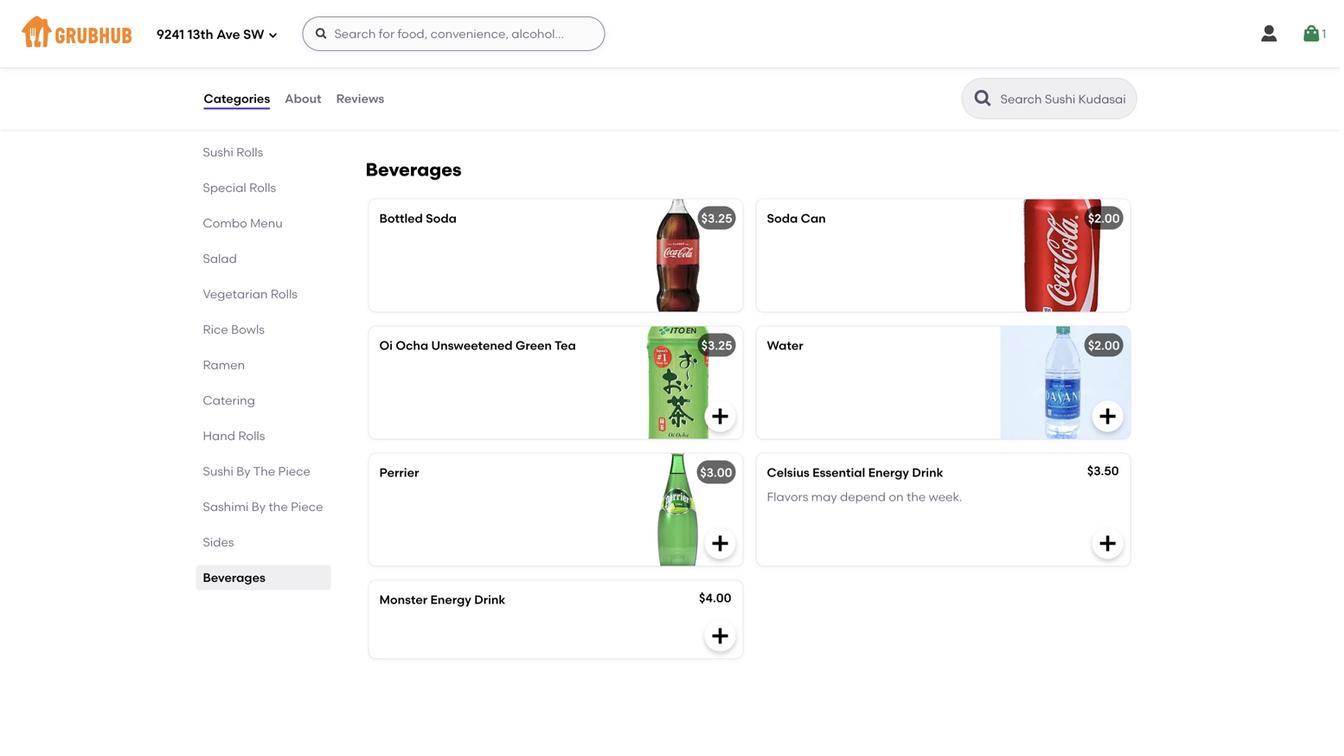 Task type: describe. For each thing, give the bounding box(es) containing it.
$4.00
[[699, 591, 732, 606]]

2 soda from the left
[[767, 211, 798, 226]]

bowls
[[231, 322, 265, 337]]

unsweetened
[[431, 338, 513, 353]]

svg image inside 1 button
[[1301, 23, 1322, 44]]

best sellers
[[203, 109, 269, 124]]

sushi by the piece tab
[[203, 462, 324, 481]]

vegetarian
[[203, 287, 268, 301]]

hand rolls
[[203, 429, 265, 443]]

sashimi by the piece tab
[[203, 498, 324, 516]]

hand rolls tab
[[203, 427, 324, 445]]

ramen tab
[[203, 356, 324, 374]]

rolls for special rolls
[[249, 180, 276, 195]]

sashimi
[[203, 500, 249, 514]]

by for the
[[252, 500, 266, 514]]

categories button
[[203, 67, 271, 130]]

1 horizontal spatial svg image
[[710, 406, 731, 427]]

13th
[[188, 27, 213, 43]]

oi
[[379, 338, 393, 353]]

water
[[767, 338, 804, 353]]

essential
[[813, 465, 866, 480]]

steamed rice button
[[369, 10, 743, 122]]

special
[[203, 180, 246, 195]]

9241 13th ave sw
[[157, 27, 264, 43]]

soda can image
[[1001, 199, 1131, 312]]

perrier image
[[613, 454, 743, 566]]

ramen
[[203, 358, 245, 372]]

rice inside button
[[436, 22, 462, 36]]

1 vertical spatial drink
[[474, 593, 506, 607]]

$3.25 for bottled soda
[[701, 211, 733, 226]]

celsius essential energy drink
[[767, 465, 944, 480]]

combo menu
[[203, 216, 283, 231]]

reviews button
[[335, 67, 385, 130]]

sushi for sushi by the piece
[[203, 464, 234, 479]]

special rolls
[[203, 180, 276, 195]]

ocha
[[396, 338, 429, 353]]

rice inside tab
[[203, 322, 228, 337]]

bottled soda
[[379, 211, 457, 226]]

ave
[[217, 27, 240, 43]]

menu
[[250, 216, 283, 231]]

oi ocha unsweetened green tea
[[379, 338, 576, 353]]

salad
[[203, 251, 237, 266]]

on
[[889, 490, 904, 505]]

may
[[811, 490, 837, 505]]

1 soda from the left
[[426, 211, 457, 226]]

rolls for hand rolls
[[238, 429, 265, 443]]

beverages inside tab
[[203, 571, 266, 585]]

search icon image
[[973, 88, 994, 109]]

1
[[1322, 26, 1327, 41]]

catering tab
[[203, 391, 324, 410]]

about button
[[284, 67, 322, 130]]

rice bowls
[[203, 322, 265, 337]]

sushi rolls tab
[[203, 143, 324, 161]]

Search Sushi Kudasai search field
[[999, 91, 1131, 107]]

rolls for sushi rolls
[[236, 145, 263, 160]]

week.
[[929, 490, 963, 505]]

celsius
[[767, 465, 810, 480]]

perrier
[[379, 465, 419, 480]]

monster energy drink
[[379, 593, 506, 607]]

sellers
[[231, 109, 269, 124]]



Task type: vqa. For each thing, say whether or not it's contained in the screenshot.
"Steamed Rice" button
yes



Task type: locate. For each thing, give the bounding box(es) containing it.
vegetarian rolls tab
[[203, 285, 324, 303]]

salad tab
[[203, 250, 324, 268]]

$2.00
[[1088, 211, 1120, 226], [1088, 338, 1120, 353]]

1 horizontal spatial beverages
[[366, 159, 462, 181]]

rolls
[[236, 145, 263, 160], [249, 180, 276, 195], [271, 287, 298, 301], [238, 429, 265, 443]]

categories
[[204, 91, 270, 106]]

sides
[[203, 535, 234, 550]]

soda can
[[767, 211, 826, 226]]

$3.25 left soda can
[[701, 211, 733, 226]]

vegetarian rolls
[[203, 287, 298, 301]]

drink
[[912, 465, 944, 480], [474, 593, 506, 607]]

by left "the" on the bottom of the page
[[236, 464, 251, 479]]

rice left bowls
[[203, 322, 228, 337]]

soda right "bottled"
[[426, 211, 457, 226]]

1 horizontal spatial the
[[907, 490, 926, 505]]

water image
[[1001, 327, 1131, 439]]

sushi down hand
[[203, 464, 234, 479]]

combo
[[203, 216, 247, 231]]

0 vertical spatial by
[[236, 464, 251, 479]]

0 vertical spatial beverages
[[366, 159, 462, 181]]

by right the sashimi
[[252, 500, 266, 514]]

0 horizontal spatial by
[[236, 464, 251, 479]]

Search for food, convenience, alcohol... search field
[[302, 16, 605, 51]]

flavors
[[767, 490, 809, 505]]

flavors may depend on the week.
[[767, 490, 963, 505]]

soda left 'can'
[[767, 211, 798, 226]]

1 $2.00 from the top
[[1088, 211, 1120, 226]]

0 vertical spatial drink
[[912, 465, 944, 480]]

bottled
[[379, 211, 423, 226]]

2 horizontal spatial svg image
[[1301, 23, 1322, 44]]

by inside the sushi by the piece tab
[[236, 464, 251, 479]]

energy
[[868, 465, 909, 480], [431, 593, 471, 607]]

1 vertical spatial $2.00
[[1088, 338, 1120, 353]]

svg image
[[1301, 23, 1322, 44], [268, 30, 278, 40], [710, 406, 731, 427]]

oi ocha unsweetened green tea image
[[613, 327, 743, 439]]

0 horizontal spatial the
[[269, 500, 288, 514]]

1 horizontal spatial soda
[[767, 211, 798, 226]]

1 vertical spatial sushi
[[203, 464, 234, 479]]

$3.25
[[701, 211, 733, 226], [701, 338, 733, 353]]

sides tab
[[203, 533, 324, 552]]

best
[[203, 109, 228, 124]]

9241
[[157, 27, 184, 43]]

rolls right hand
[[238, 429, 265, 443]]

piece for sushi by the piece
[[278, 464, 311, 479]]

beverages
[[366, 159, 462, 181], [203, 571, 266, 585]]

steamed rice
[[379, 22, 462, 36]]

rolls up rice bowls tab
[[271, 287, 298, 301]]

$2.00 for water
[[1088, 338, 1120, 353]]

svg image
[[1259, 23, 1280, 44], [315, 27, 328, 41], [1098, 89, 1118, 110], [1098, 406, 1118, 427], [710, 533, 731, 554], [1098, 533, 1118, 554], [710, 626, 731, 647]]

2 $2.00 from the top
[[1088, 338, 1120, 353]]

the down "the" on the bottom of the page
[[269, 500, 288, 514]]

0 vertical spatial energy
[[868, 465, 909, 480]]

$3.25 left water
[[701, 338, 733, 353]]

0 vertical spatial $3.25
[[701, 211, 733, 226]]

steamed
[[379, 22, 433, 36]]

bottled soda image
[[613, 199, 743, 312]]

by inside sashimi by the piece tab
[[252, 500, 266, 514]]

$3.25 for oi ocha unsweetened green tea
[[701, 338, 733, 353]]

piece
[[278, 464, 311, 479], [291, 500, 323, 514]]

piece for sashimi by the piece
[[291, 500, 323, 514]]

the inside tab
[[269, 500, 288, 514]]

1 vertical spatial rice
[[203, 322, 228, 337]]

can
[[801, 211, 826, 226]]

green
[[516, 338, 552, 353]]

about
[[285, 91, 322, 106]]

beverages up 'bottled soda'
[[366, 159, 462, 181]]

0 vertical spatial rice
[[436, 22, 462, 36]]

0 horizontal spatial energy
[[431, 593, 471, 607]]

0 horizontal spatial beverages
[[203, 571, 266, 585]]

0 horizontal spatial svg image
[[268, 30, 278, 40]]

rolls for vegetarian rolls
[[271, 287, 298, 301]]

rice right steamed
[[436, 22, 462, 36]]

the right on
[[907, 490, 926, 505]]

sushi down best in the top of the page
[[203, 145, 234, 160]]

drink up week.
[[912, 465, 944, 480]]

0 horizontal spatial soda
[[426, 211, 457, 226]]

hand
[[203, 429, 235, 443]]

1 vertical spatial piece
[[291, 500, 323, 514]]

sushi rolls
[[203, 145, 263, 160]]

piece right "the" on the bottom of the page
[[278, 464, 311, 479]]

rice
[[436, 22, 462, 36], [203, 322, 228, 337]]

1 horizontal spatial energy
[[868, 465, 909, 480]]

the
[[907, 490, 926, 505], [269, 500, 288, 514]]

rolls down sellers
[[236, 145, 263, 160]]

sw
[[243, 27, 264, 43]]

$2.00 for soda can
[[1088, 211, 1120, 226]]

sushi by the piece
[[203, 464, 311, 479]]

sashimi by the piece
[[203, 500, 323, 514]]

0 horizontal spatial drink
[[474, 593, 506, 607]]

0 vertical spatial sushi
[[203, 145, 234, 160]]

$3.00
[[700, 465, 733, 480]]

main navigation navigation
[[0, 0, 1340, 67]]

1 horizontal spatial rice
[[436, 22, 462, 36]]

1 vertical spatial beverages
[[203, 571, 266, 585]]

1 $3.25 from the top
[[701, 211, 733, 226]]

rice bowls tab
[[203, 320, 324, 339]]

0 vertical spatial piece
[[278, 464, 311, 479]]

by for the
[[236, 464, 251, 479]]

catering
[[203, 393, 255, 408]]

beverages down sides
[[203, 571, 266, 585]]

the
[[253, 464, 275, 479]]

sushi
[[203, 145, 234, 160], [203, 464, 234, 479]]

2 $3.25 from the top
[[701, 338, 733, 353]]

combo menu tab
[[203, 214, 324, 232]]

drink right monster on the bottom left
[[474, 593, 506, 607]]

1 horizontal spatial drink
[[912, 465, 944, 480]]

piece down the sushi by the piece tab
[[291, 500, 323, 514]]

special rolls tab
[[203, 179, 324, 197]]

energy right monster on the bottom left
[[431, 593, 471, 607]]

1 horizontal spatial by
[[252, 500, 266, 514]]

1 vertical spatial by
[[252, 500, 266, 514]]

monster
[[379, 593, 428, 607]]

soda
[[426, 211, 457, 226], [767, 211, 798, 226]]

0 vertical spatial $2.00
[[1088, 211, 1120, 226]]

beverages tab
[[203, 569, 324, 587]]

rolls up combo menu tab
[[249, 180, 276, 195]]

1 button
[[1301, 18, 1327, 49]]

tea
[[555, 338, 576, 353]]

2 sushi from the top
[[203, 464, 234, 479]]

1 vertical spatial energy
[[431, 593, 471, 607]]

$3.50
[[1088, 464, 1119, 478]]

1 vertical spatial $3.25
[[701, 338, 733, 353]]

steamed rice image
[[613, 10, 743, 122]]

best sellers tab
[[203, 108, 324, 126]]

by
[[236, 464, 251, 479], [252, 500, 266, 514]]

1 sushi from the top
[[203, 145, 234, 160]]

energy up on
[[868, 465, 909, 480]]

0 horizontal spatial rice
[[203, 322, 228, 337]]

reviews
[[336, 91, 384, 106]]

depend
[[840, 490, 886, 505]]

sushi for sushi rolls
[[203, 145, 234, 160]]



